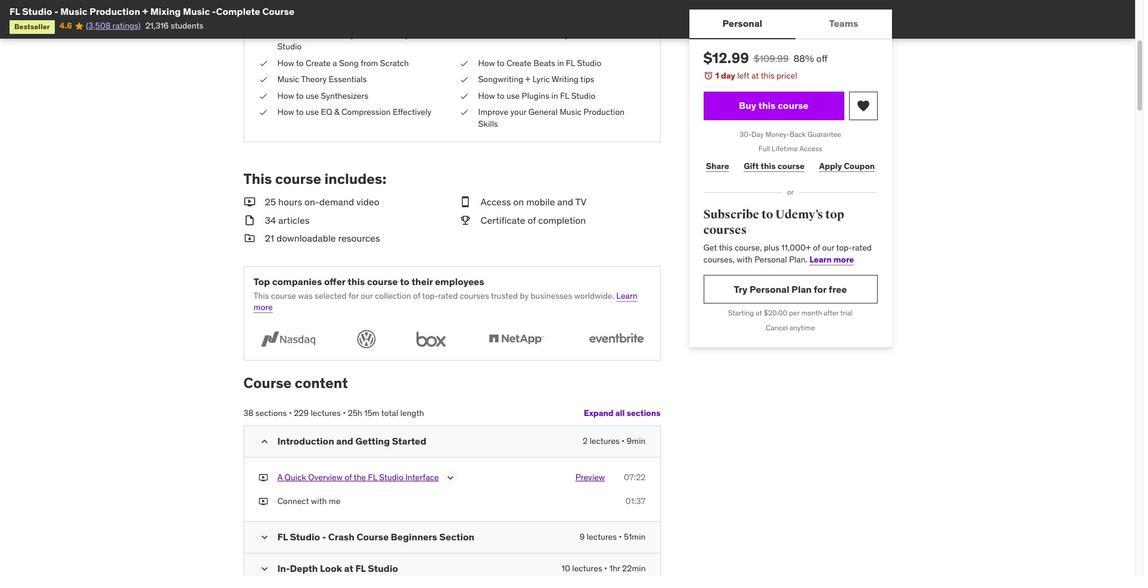 Task type: describe. For each thing, give the bounding box(es) containing it.
course,
[[735, 243, 762, 253]]

production for -
[[90, 5, 140, 17]]

day
[[721, 70, 735, 81]]

hours
[[278, 196, 302, 208]]

share
[[706, 161, 729, 171]]

25 hours on-demand video
[[265, 196, 379, 208]]

0 horizontal spatial with
[[311, 496, 327, 507]]

plugins
[[522, 90, 549, 101]]

offer
[[324, 276, 346, 288]]

total
[[381, 408, 398, 419]]

coupon
[[844, 161, 875, 171]]

lectures for in-depth look at fl studio
[[572, 564, 602, 575]]

eventbrite image
[[582, 328, 650, 351]]

all
[[615, 408, 625, 419]]

tips
[[581, 74, 594, 85]]

netapp image
[[482, 328, 551, 351]]

improve
[[478, 107, 508, 118]]

businesses
[[531, 291, 572, 301]]

small image for access on mobile and tv
[[459, 196, 471, 209]]

2 vertical spatial personal
[[750, 284, 789, 296]]

cancel
[[766, 324, 788, 333]]

learn for top companies offer this course to their employees
[[616, 291, 638, 301]]

plus
[[764, 243, 779, 253]]

lectures right the '229'
[[311, 408, 341, 419]]

apply
[[819, 161, 842, 171]]

studio down tips
[[571, 90, 596, 101]]

how for how to create beats in fl studio
[[478, 58, 495, 68]]

box image
[[411, 328, 451, 351]]

learn more link for top companies offer this course to their employees
[[254, 291, 638, 313]]

introduction and getting started
[[277, 435, 426, 447]]

a quick overview of the fl studio interface
[[277, 472, 439, 483]]

30-day money-back guarantee full lifetime access
[[740, 130, 841, 153]]

0 horizontal spatial top-
[[422, 291, 438, 301]]

38
[[243, 408, 253, 419]]

xsmall image for how to work quickly and efficiently in fl studio
[[258, 29, 268, 41]]

a quick overview of the fl studio interface button
[[277, 472, 439, 487]]

starting at $20.00 per month after trial cancel anytime
[[728, 309, 853, 333]]

fl up in-
[[277, 532, 288, 544]]

at for studio
[[344, 563, 353, 575]]

quickly
[[327, 29, 355, 40]]

studio up tips
[[577, 58, 601, 68]]

fl up writing
[[566, 58, 575, 68]]

beginners
[[391, 532, 437, 544]]

studio down fl studio - crash course beginners section
[[368, 563, 398, 575]]

was
[[298, 291, 313, 301]]

effectively
[[393, 107, 432, 118]]

personal button
[[689, 10, 796, 38]]

starting
[[728, 309, 754, 318]]

personal inside button
[[723, 18, 762, 29]]

studio inside "button"
[[379, 472, 403, 483]]

1hr
[[609, 564, 620, 575]]

of down access on mobile and tv
[[528, 214, 536, 226]]

skills
[[478, 119, 498, 129]]

small image for 25 hours on-demand video
[[243, 196, 255, 209]]

1 horizontal spatial your
[[565, 29, 581, 40]]

2 vertical spatial course
[[357, 532, 389, 544]]

demand
[[319, 196, 354, 208]]

overview
[[308, 472, 343, 483]]

the
[[354, 472, 366, 483]]

studio up depth
[[290, 532, 320, 544]]

21,316
[[145, 20, 169, 31]]

get
[[704, 243, 717, 253]]

how to use synthesizers
[[277, 90, 368, 101]]

in-
[[277, 563, 290, 575]]

• left 25h 15m
[[343, 408, 346, 419]]

tab list containing personal
[[689, 10, 892, 39]]

$109.99
[[754, 52, 789, 64]]

learn for subscribe to udemy's top courses
[[810, 254, 832, 265]]

0 vertical spatial course
[[262, 5, 294, 17]]

lectures for introduction and getting started
[[590, 436, 620, 447]]

fl up "bestseller"
[[10, 5, 20, 17]]

music inside improve your general music production skills
[[560, 107, 582, 118]]

personal inside get this course, plus 11,000+ of our top-rated courses, with personal plan.
[[755, 254, 787, 265]]

229
[[294, 408, 309, 419]]

tv
[[575, 196, 587, 208]]

studio inside how to work quickly and efficiently in fl studio
[[277, 41, 302, 52]]

music up "students"
[[183, 5, 210, 17]]

xsmall image for improve your general music production skills
[[459, 107, 469, 119]]

ratings)
[[113, 20, 141, 31]]

2 lectures • 9min
[[583, 436, 646, 447]]

from
[[361, 58, 378, 68]]

0 horizontal spatial +
[[142, 5, 148, 17]]

to for how to mix and master your music
[[497, 29, 504, 40]]

to for how to create beats in fl studio
[[497, 58, 504, 68]]

how for how to navigate around fl studio
[[277, 1, 294, 12]]

xsmall image for how to use plugins in fl studio
[[459, 90, 469, 102]]

depth
[[290, 563, 318, 575]]

0 horizontal spatial access
[[481, 196, 511, 208]]

this right 'offer'
[[348, 276, 365, 288]]

fl inside "button"
[[368, 472, 377, 483]]

01:37
[[626, 496, 646, 507]]

course down lifetime
[[778, 161, 805, 171]]

9 lectures • 51min
[[580, 532, 646, 543]]

alarm image
[[704, 71, 713, 80]]

started
[[392, 435, 426, 447]]

• for introduction and getting started
[[622, 436, 625, 447]]

interface
[[405, 472, 439, 483]]

fl right around
[[370, 1, 379, 12]]

• left the '229'
[[289, 408, 292, 419]]

connect with me
[[277, 496, 341, 507]]

to for how to navigate around fl studio
[[296, 1, 304, 12]]

1 horizontal spatial small image
[[258, 436, 270, 448]]

of down their
[[413, 291, 420, 301]]

show lecture description image
[[445, 472, 457, 484]]

- for fl studio - crash course beginners section
[[322, 532, 326, 544]]

how for how to mix and master your music
[[478, 29, 495, 40]]

how to use plugins in fl studio
[[478, 90, 596, 101]]

teams button
[[796, 10, 892, 38]]

1 vertical spatial course
[[243, 374, 292, 393]]

with inside get this course, plus 11,000+ of our top-rated courses, with personal plan.
[[737, 254, 753, 265]]

small image for certificate
[[459, 214, 471, 227]]

and inside how to work quickly and efficiently in fl studio
[[357, 29, 371, 40]]

wishlist image
[[856, 99, 870, 113]]

learn more for subscribe to udemy's top courses
[[810, 254, 854, 265]]

learn more link for subscribe to udemy's top courses
[[810, 254, 854, 265]]

• for in-depth look at fl studio
[[604, 564, 607, 575]]

to for how to use eq & compression effectively
[[296, 107, 304, 118]]

buy this course button
[[704, 92, 844, 120]]

worldwide.
[[574, 291, 614, 301]]

course inside button
[[778, 100, 809, 111]]

in for how to use plugins in fl studio
[[551, 90, 558, 101]]

your inside improve your general music production skills
[[510, 107, 526, 118]]

this for this course was selected for our collection of top-rated courses trusted by businesses worldwide.
[[254, 291, 269, 301]]

• for fl studio - crash course beginners section
[[619, 532, 622, 543]]

connect
[[277, 496, 309, 507]]

25
[[265, 196, 276, 208]]

beats
[[534, 58, 555, 68]]

our inside get this course, plus 11,000+ of our top-rated courses, with personal plan.
[[822, 243, 834, 253]]

complete
[[216, 5, 260, 17]]

on-
[[305, 196, 319, 208]]

writing
[[552, 74, 579, 85]]

$12.99
[[704, 49, 749, 67]]

selected
[[315, 291, 347, 301]]

top
[[254, 276, 270, 288]]

expand all sections
[[584, 408, 661, 419]]

songwriting
[[478, 74, 523, 85]]

sections inside dropdown button
[[627, 408, 661, 419]]

back
[[790, 130, 806, 139]]

30-
[[740, 130, 752, 139]]

88%
[[794, 52, 814, 64]]

scratch
[[380, 58, 409, 68]]

synthesizers
[[321, 90, 368, 101]]

how to use eq & compression effectively
[[277, 107, 432, 118]]

plan
[[792, 284, 812, 296]]

at for price!
[[752, 70, 759, 81]]

how for how to use synthesizers
[[277, 90, 294, 101]]

off
[[816, 52, 828, 64]]

0 horizontal spatial for
[[349, 291, 359, 301]]

guarantee
[[808, 130, 841, 139]]

gift
[[744, 161, 759, 171]]

music theory essentials
[[277, 74, 367, 85]]

$12.99 $109.99 88% off
[[704, 49, 828, 67]]

top companies offer this course to their employees
[[254, 276, 484, 288]]

songwriting + lyric writing tips
[[478, 74, 594, 85]]

- for fl studio - music production + mixing music -complete course
[[54, 5, 58, 17]]

content
[[295, 374, 348, 393]]



Task type: locate. For each thing, give the bounding box(es) containing it.
in
[[411, 29, 418, 40], [557, 58, 564, 68], [551, 90, 558, 101]]

how up songwriting
[[478, 58, 495, 68]]

how left navigate
[[277, 1, 294, 12]]

0 horizontal spatial learn more
[[254, 291, 638, 313]]

to for how to create a song from scratch
[[296, 58, 304, 68]]

learn more link
[[810, 254, 854, 265], [254, 291, 638, 313]]

to down songwriting
[[497, 90, 504, 101]]

9min
[[627, 436, 646, 447]]

+ left lyric at left top
[[525, 74, 531, 85]]

0 vertical spatial small image
[[459, 214, 471, 227]]

34 articles
[[265, 214, 310, 226]]

1 horizontal spatial learn
[[810, 254, 832, 265]]

0 horizontal spatial small image
[[243, 232, 255, 245]]

to for subscribe to udemy's top courses
[[762, 207, 773, 222]]

employees
[[435, 276, 484, 288]]

xsmall image for how to use eq & compression effectively
[[258, 107, 268, 119]]

more down 'top'
[[254, 302, 273, 313]]

use down songwriting
[[507, 90, 520, 101]]

course up collection at the left of the page
[[367, 276, 398, 288]]

how up improve in the left of the page
[[478, 90, 495, 101]]

0 vertical spatial top-
[[836, 243, 852, 253]]

production for general
[[584, 107, 625, 118]]

11,000+
[[781, 243, 811, 253]]

more for top companies offer this course to their employees
[[254, 302, 273, 313]]

on
[[513, 196, 524, 208]]

1 vertical spatial more
[[254, 302, 273, 313]]

at right look
[[344, 563, 353, 575]]

1 vertical spatial personal
[[755, 254, 787, 265]]

fl
[[370, 1, 379, 12], [10, 5, 20, 17], [420, 29, 429, 40], [566, 58, 575, 68], [560, 90, 569, 101], [368, 472, 377, 483], [277, 532, 288, 544], [355, 563, 366, 575]]

34
[[265, 214, 276, 226]]

with
[[737, 254, 753, 265], [311, 496, 327, 507]]

how down how to use synthesizers
[[277, 107, 294, 118]]

fl studio - crash course beginners section
[[277, 532, 474, 544]]

to left navigate
[[296, 1, 304, 12]]

small image left certificate
[[459, 214, 471, 227]]

lectures right 9
[[587, 532, 617, 543]]

their
[[412, 276, 433, 288]]

2 xsmall image from the top
[[258, 58, 268, 69]]

0 vertical spatial our
[[822, 243, 834, 253]]

at left $20.00 at the bottom
[[756, 309, 762, 318]]

per
[[789, 309, 800, 318]]

plan.
[[789, 254, 808, 265]]

this course includes:
[[243, 170, 386, 189]]

access up certificate
[[481, 196, 511, 208]]

1 horizontal spatial top-
[[836, 243, 852, 253]]

1 vertical spatial learn more link
[[254, 291, 638, 313]]

gift this course
[[744, 161, 805, 171]]

xsmall image for music theory essentials
[[258, 74, 268, 86]]

1 horizontal spatial more
[[834, 254, 854, 265]]

1 vertical spatial small image
[[243, 232, 255, 245]]

+ up 21,316
[[142, 5, 148, 17]]

courses down subscribe
[[704, 223, 747, 238]]

music right general in the left of the page
[[560, 107, 582, 118]]

in inside how to work quickly and efficiently in fl studio
[[411, 29, 418, 40]]

how for how to work quickly and efficiently in fl studio
[[277, 29, 294, 40]]

of left the
[[345, 472, 352, 483]]

•
[[289, 408, 292, 419], [343, 408, 346, 419], [622, 436, 625, 447], [619, 532, 622, 543], [604, 564, 607, 575]]

studio up "bestseller"
[[22, 5, 52, 17]]

apply coupon
[[819, 161, 875, 171]]

xsmall image for how to use synthesizers
[[258, 90, 268, 102]]

0 vertical spatial more
[[834, 254, 854, 265]]

1 vertical spatial learn
[[616, 291, 638, 301]]

in right beats
[[557, 58, 564, 68]]

0 vertical spatial learn more
[[810, 254, 854, 265]]

try personal plan for free
[[734, 284, 847, 296]]

how for how to use plugins in fl studio
[[478, 90, 495, 101]]

to inside how to work quickly and efficiently in fl studio
[[296, 29, 304, 40]]

get this course, plus 11,000+ of our top-rated courses, with personal plan.
[[704, 243, 872, 265]]

resources
[[338, 232, 380, 244]]

learn right plan.
[[810, 254, 832, 265]]

course up back
[[778, 100, 809, 111]]

1 horizontal spatial -
[[212, 5, 216, 17]]

1 vertical spatial access
[[481, 196, 511, 208]]

this for this course includes:
[[243, 170, 272, 189]]

this right gift
[[761, 161, 776, 171]]

create for beats
[[507, 58, 532, 68]]

to left "eq"
[[296, 107, 304, 118]]

2 create from the left
[[507, 58, 532, 68]]

rated inside get this course, plus 11,000+ of our top-rated courses, with personal plan.
[[852, 243, 872, 253]]

sections right 38
[[255, 408, 287, 419]]

top- inside get this course, plus 11,000+ of our top-rated courses, with personal plan.
[[836, 243, 852, 253]]

access inside the 30-day money-back guarantee full lifetime access
[[800, 144, 822, 153]]

0 vertical spatial this
[[243, 170, 272, 189]]

courses,
[[704, 254, 735, 265]]

0 vertical spatial in
[[411, 29, 418, 40]]

this up courses,
[[719, 243, 733, 253]]

to up songwriting
[[497, 58, 504, 68]]

certificate
[[481, 214, 525, 226]]

1 vertical spatial in
[[557, 58, 564, 68]]

volkswagen image
[[353, 328, 380, 351]]

1 create from the left
[[306, 58, 331, 68]]

subscribe to udemy's top courses
[[704, 207, 844, 238]]

personal up $12.99
[[723, 18, 762, 29]]

xsmall image
[[258, 29, 268, 41], [459, 29, 469, 41], [459, 58, 469, 69], [459, 74, 469, 86], [258, 90, 268, 102], [459, 90, 469, 102], [459, 107, 469, 119], [258, 496, 268, 508]]

0 horizontal spatial rated
[[438, 291, 458, 301]]

lectures for fl studio - crash course beginners section
[[587, 532, 617, 543]]

07:22
[[624, 472, 646, 483]]

production up '(3,508 ratings)'
[[90, 5, 140, 17]]

0 horizontal spatial more
[[254, 302, 273, 313]]

1 horizontal spatial rated
[[852, 243, 872, 253]]

music up 4.6
[[60, 5, 87, 17]]

xsmall image for how to create beats in fl studio
[[459, 58, 469, 69]]

lyric
[[533, 74, 550, 85]]

by
[[520, 291, 529, 301]]

fl right the
[[368, 472, 377, 483]]

1 horizontal spatial learn more link
[[810, 254, 854, 265]]

2 vertical spatial small image
[[258, 436, 270, 448]]

10
[[562, 564, 570, 575]]

use for eq
[[306, 107, 319, 118]]

10 lectures • 1hr 22min
[[562, 564, 646, 575]]

how to mix and master your music
[[478, 29, 605, 40]]

1 vertical spatial rated
[[438, 291, 458, 301]]

0 vertical spatial with
[[737, 254, 753, 265]]

how inside how to work quickly and efficiently in fl studio
[[277, 29, 294, 40]]

25h 15m
[[348, 408, 379, 419]]

1 vertical spatial production
[[584, 107, 625, 118]]

studio
[[381, 1, 405, 12], [22, 5, 52, 17], [277, 41, 302, 52], [577, 58, 601, 68], [571, 90, 596, 101], [379, 472, 403, 483], [290, 532, 320, 544], [368, 563, 398, 575]]

this inside button
[[758, 100, 776, 111]]

more up free
[[834, 254, 854, 265]]

of
[[528, 214, 536, 226], [813, 243, 820, 253], [413, 291, 420, 301], [345, 472, 352, 483]]

to inside subscribe to udemy's top courses
[[762, 207, 773, 222]]

work
[[306, 29, 325, 40]]

our down top companies offer this course to their employees
[[361, 291, 373, 301]]

our
[[822, 243, 834, 253], [361, 291, 373, 301]]

section
[[439, 532, 474, 544]]

learn more link down employees
[[254, 291, 638, 313]]

music right the master
[[583, 29, 605, 40]]

for left free
[[814, 284, 827, 296]]

personal down plus
[[755, 254, 787, 265]]

length
[[400, 408, 424, 419]]

this
[[761, 70, 775, 81], [758, 100, 776, 111], [761, 161, 776, 171], [719, 243, 733, 253], [348, 276, 365, 288]]

studio up theory
[[277, 41, 302, 52]]

buy this course
[[739, 100, 809, 111]]

this for gift
[[761, 161, 776, 171]]

and left tv
[[557, 196, 573, 208]]

to for how to work quickly and efficiently in fl studio
[[296, 29, 304, 40]]

this inside get this course, plus 11,000+ of our top-rated courses, with personal plan.
[[719, 243, 733, 253]]

at right left at top
[[752, 70, 759, 81]]

in right efficiently
[[411, 29, 418, 40]]

0 horizontal spatial our
[[361, 291, 373, 301]]

companies
[[272, 276, 322, 288]]

this down $109.99
[[761, 70, 775, 81]]

course down companies
[[271, 291, 296, 301]]

or
[[787, 188, 794, 197]]

of inside get this course, plus 11,000+ of our top-rated courses, with personal plan.
[[813, 243, 820, 253]]

1 horizontal spatial access
[[800, 144, 822, 153]]

how to work quickly and efficiently in fl studio
[[277, 29, 429, 52]]

course right complete
[[262, 5, 294, 17]]

0 horizontal spatial production
[[90, 5, 140, 17]]

0 vertical spatial personal
[[723, 18, 762, 29]]

lectures right 2
[[590, 436, 620, 447]]

1 vertical spatial at
[[756, 309, 762, 318]]

of inside a quick overview of the fl studio interface "button"
[[345, 472, 352, 483]]

how for how to create a song from scratch
[[277, 58, 294, 68]]

learn inside the learn more
[[616, 291, 638, 301]]

how to create beats in fl studio
[[478, 58, 601, 68]]

trusted
[[491, 291, 518, 301]]

1 horizontal spatial create
[[507, 58, 532, 68]]

lectures
[[311, 408, 341, 419], [590, 436, 620, 447], [587, 532, 617, 543], [572, 564, 602, 575]]

xsmall image for songwriting + lyric writing tips
[[459, 74, 469, 86]]

0 vertical spatial learn
[[810, 254, 832, 265]]

22min
[[622, 564, 646, 575]]

mixing
[[150, 5, 181, 17]]

expand all sections button
[[584, 402, 661, 426]]

0 horizontal spatial create
[[306, 58, 331, 68]]

0 horizontal spatial courses
[[460, 291, 489, 301]]

me
[[329, 496, 341, 507]]

more for subscribe to udemy's top courses
[[834, 254, 854, 265]]

fl inside how to work quickly and efficiently in fl studio
[[420, 29, 429, 40]]

with down course, at the top right
[[737, 254, 753, 265]]

this for get
[[719, 243, 733, 253]]

create up songwriting + lyric writing tips
[[507, 58, 532, 68]]

xsmall image
[[258, 1, 268, 13], [258, 58, 268, 69], [258, 74, 268, 86], [258, 107, 268, 119], [258, 472, 268, 484]]

0 vertical spatial courses
[[704, 223, 747, 238]]

course up hours
[[275, 170, 321, 189]]

0 vertical spatial at
[[752, 70, 759, 81]]

4.6
[[59, 20, 72, 31]]

5 xsmall image from the top
[[258, 472, 268, 484]]

1 vertical spatial +
[[525, 74, 531, 85]]

use for plugins
[[507, 90, 520, 101]]

access down back
[[800, 144, 822, 153]]

with left me
[[311, 496, 327, 507]]

1 vertical spatial courses
[[460, 291, 489, 301]]

efficiently
[[373, 29, 409, 40]]

4 xsmall image from the top
[[258, 107, 268, 119]]

a
[[333, 58, 337, 68]]

3 xsmall image from the top
[[258, 74, 268, 86]]

to left their
[[400, 276, 409, 288]]

fl down writing
[[560, 90, 569, 101]]

use down theory
[[306, 90, 319, 101]]

1 xsmall image from the top
[[258, 1, 268, 13]]

1 horizontal spatial our
[[822, 243, 834, 253]]

collection
[[375, 291, 411, 301]]

1 vertical spatial our
[[361, 291, 373, 301]]

downloadable
[[276, 232, 336, 244]]

1 horizontal spatial production
[[584, 107, 625, 118]]

1 horizontal spatial with
[[737, 254, 753, 265]]

1 horizontal spatial sections
[[627, 408, 661, 419]]

xsmall image for how to create a song from scratch
[[258, 58, 268, 69]]

at inside starting at $20.00 per month after trial cancel anytime
[[756, 309, 762, 318]]

(3,508
[[86, 20, 111, 31]]

learn more link up free
[[810, 254, 854, 265]]

use
[[306, 90, 319, 101], [507, 90, 520, 101], [306, 107, 319, 118]]

improve your general music production skills
[[478, 107, 625, 129]]

includes:
[[325, 170, 386, 189]]

master
[[537, 29, 563, 40]]

create for a
[[306, 58, 331, 68]]

0 horizontal spatial learn
[[616, 291, 638, 301]]

personal up $20.00 at the bottom
[[750, 284, 789, 296]]

how left mix
[[478, 29, 495, 40]]

0 horizontal spatial sections
[[255, 408, 287, 419]]

small image left introduction
[[258, 436, 270, 448]]

small image for 34 articles
[[243, 214, 255, 227]]

essentials
[[329, 74, 367, 85]]

how up 'music theory essentials'
[[277, 58, 294, 68]]

1 vertical spatial this
[[254, 291, 269, 301]]

access
[[800, 144, 822, 153], [481, 196, 511, 208]]

0 vertical spatial production
[[90, 5, 140, 17]]

0 vertical spatial rated
[[852, 243, 872, 253]]

nasdaq image
[[254, 328, 322, 351]]

0 horizontal spatial -
[[54, 5, 58, 17]]

how for how to use eq & compression effectively
[[277, 107, 294, 118]]

xsmall image for how to navigate around fl studio
[[258, 1, 268, 13]]

this down 'top'
[[254, 291, 269, 301]]

2 horizontal spatial small image
[[459, 214, 471, 227]]

to for how to use synthesizers
[[296, 90, 304, 101]]

9
[[580, 532, 585, 543]]

2 vertical spatial in
[[551, 90, 558, 101]]

0 vertical spatial your
[[565, 29, 581, 40]]

learn more up free
[[810, 254, 854, 265]]

0 vertical spatial +
[[142, 5, 148, 17]]

in-depth look at fl studio
[[277, 563, 398, 575]]

to up theory
[[296, 58, 304, 68]]

small image left 21
[[243, 232, 255, 245]]

course
[[262, 5, 294, 17], [243, 374, 292, 393], [357, 532, 389, 544]]

and right mix
[[521, 29, 535, 40]]

in right plugins
[[551, 90, 558, 101]]

your down plugins
[[510, 107, 526, 118]]

tab list
[[689, 10, 892, 39]]

to left udemy's
[[762, 207, 773, 222]]

completion
[[538, 214, 586, 226]]

try
[[734, 284, 748, 296]]

month
[[801, 309, 822, 318]]

learn more down employees
[[254, 291, 638, 313]]

studio left interface
[[379, 472, 403, 483]]

0 horizontal spatial your
[[510, 107, 526, 118]]

for
[[814, 284, 827, 296], [349, 291, 359, 301]]

top- down the top
[[836, 243, 852, 253]]

courses inside subscribe to udemy's top courses
[[704, 223, 747, 238]]

0 vertical spatial learn more link
[[810, 254, 854, 265]]

to left mix
[[497, 29, 504, 40]]

1 horizontal spatial learn more
[[810, 254, 854, 265]]

studio up efficiently
[[381, 1, 405, 12]]

0 horizontal spatial learn more link
[[254, 291, 638, 313]]

use for synthesizers
[[306, 90, 319, 101]]

rated
[[852, 243, 872, 253], [438, 291, 458, 301]]

eq
[[321, 107, 332, 118]]

1 horizontal spatial +
[[525, 74, 531, 85]]

to left work
[[296, 29, 304, 40]]

in for how to create beats in fl studio
[[557, 58, 564, 68]]

and left the getting
[[336, 435, 353, 447]]

mix
[[507, 29, 519, 40]]

• left 9min
[[622, 436, 625, 447]]

1 vertical spatial top-
[[422, 291, 438, 301]]

production down tips
[[584, 107, 625, 118]]

udemy's
[[776, 207, 823, 222]]

production inside improve your general music production skills
[[584, 107, 625, 118]]

for down top companies offer this course to their employees
[[349, 291, 359, 301]]

getting
[[355, 435, 390, 447]]

learn more
[[810, 254, 854, 265], [254, 291, 638, 313]]

left
[[737, 70, 750, 81]]

course right the crash
[[357, 532, 389, 544]]

after
[[824, 309, 839, 318]]

learn
[[810, 254, 832, 265], [616, 291, 638, 301]]

small image for 21
[[243, 232, 255, 245]]

0 vertical spatial access
[[800, 144, 822, 153]]

1 vertical spatial your
[[510, 107, 526, 118]]

your
[[565, 29, 581, 40], [510, 107, 526, 118]]

fl studio - music production + mixing music -complete course
[[10, 5, 294, 17]]

how left work
[[277, 29, 294, 40]]

create
[[306, 58, 331, 68], [507, 58, 532, 68]]

small image
[[243, 196, 255, 209], [459, 196, 471, 209], [243, 214, 255, 227], [258, 532, 270, 544], [258, 564, 270, 576]]

2 vertical spatial at
[[344, 563, 353, 575]]

2 horizontal spatial -
[[322, 532, 326, 544]]

this for buy
[[758, 100, 776, 111]]

to for how to use plugins in fl studio
[[497, 90, 504, 101]]

1 horizontal spatial for
[[814, 284, 827, 296]]

small image
[[459, 214, 471, 227], [243, 232, 255, 245], [258, 436, 270, 448]]

21,316 students
[[145, 20, 203, 31]]

how to navigate around fl studio
[[277, 1, 405, 12]]

music left theory
[[277, 74, 299, 85]]

to down theory
[[296, 90, 304, 101]]

1 vertical spatial learn more
[[254, 291, 638, 313]]

and right quickly
[[357, 29, 371, 40]]

• left '1hr' in the bottom right of the page
[[604, 564, 607, 575]]

1 horizontal spatial courses
[[704, 223, 747, 238]]

course up 38
[[243, 374, 292, 393]]

fl right look
[[355, 563, 366, 575]]

1 vertical spatial with
[[311, 496, 327, 507]]

xsmall image for how to mix and master your music
[[459, 29, 469, 41]]

learn more for top companies offer this course to their employees
[[254, 291, 638, 313]]

this right buy
[[758, 100, 776, 111]]



Task type: vqa. For each thing, say whether or not it's contained in the screenshot.
second the knowledge. from right
no



